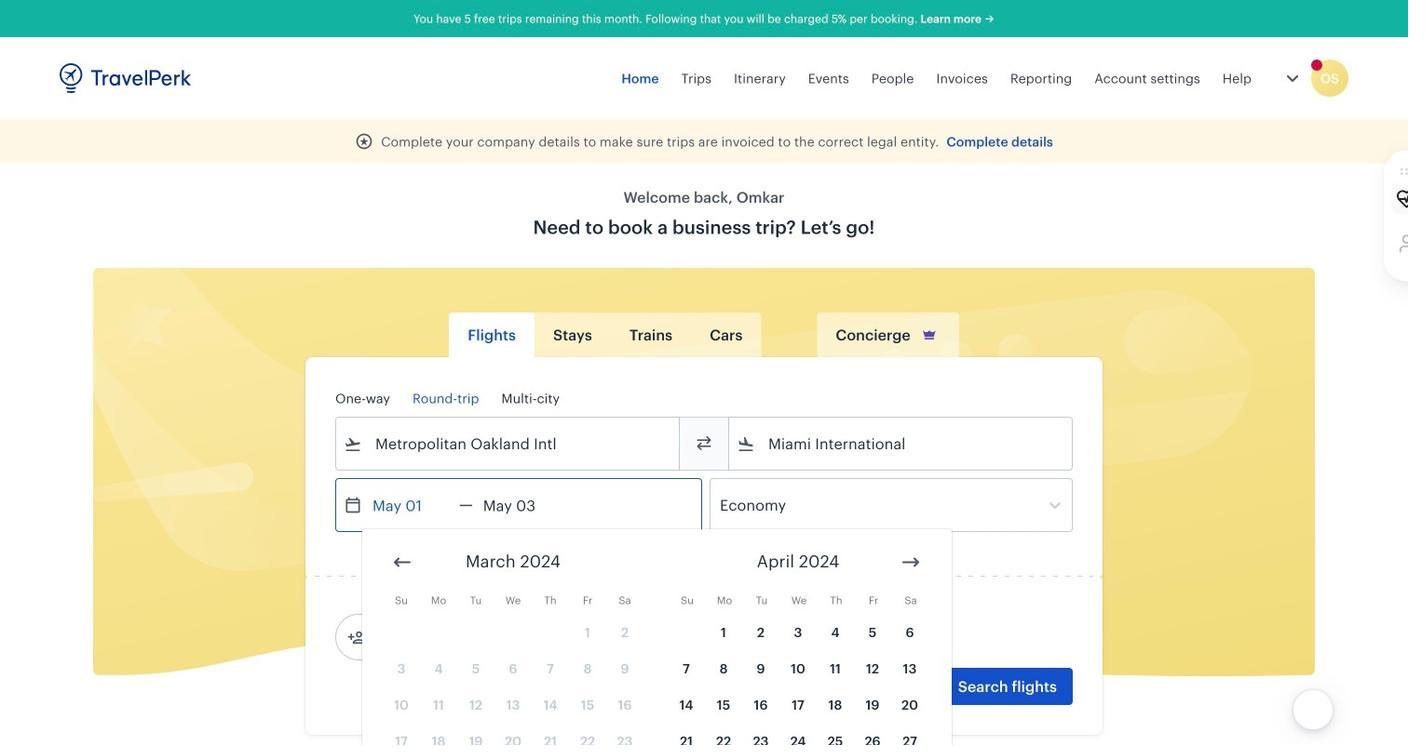 Task type: vqa. For each thing, say whether or not it's contained in the screenshot.
From SEARCH BOX
yes



Task type: describe. For each thing, give the bounding box(es) containing it.
Add first traveler search field
[[366, 623, 560, 653]]

move backward to switch to the previous month. image
[[391, 552, 413, 574]]

From search field
[[362, 429, 655, 459]]

Return text field
[[473, 480, 570, 532]]



Task type: locate. For each thing, give the bounding box(es) containing it.
Depart text field
[[362, 480, 459, 532]]

calendar application
[[362, 530, 1408, 746]]

To search field
[[755, 429, 1048, 459]]

move forward to switch to the next month. image
[[900, 552, 922, 574]]



